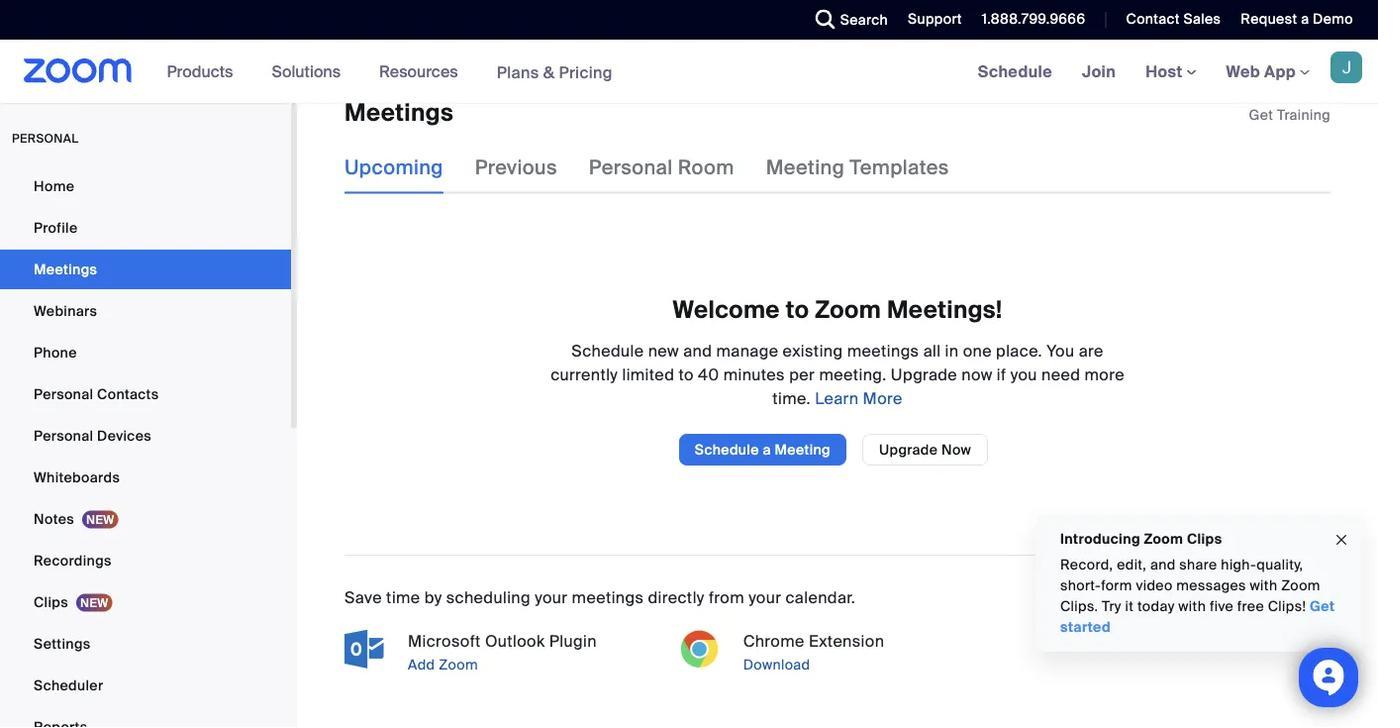 Task type: locate. For each thing, give the bounding box(es) containing it.
to left 40
[[679, 364, 694, 385]]

contact
[[1127, 10, 1180, 28]]

2 vertical spatial personal
[[34, 426, 93, 445]]

0 horizontal spatial and
[[542, 22, 567, 40]]

upgrade now
[[880, 440, 972, 458]]

new inside meet zoom ai companion, footer
[[244, 22, 271, 40]]

personal
[[589, 155, 673, 180], [34, 385, 93, 403], [34, 426, 93, 445]]

learn more link
[[811, 388, 903, 408]]

personal for personal devices
[[34, 426, 93, 445]]

1.888.799.9666 button up schedule link
[[982, 10, 1086, 28]]

home
[[34, 177, 75, 195]]

and left get
[[542, 22, 567, 40]]

personal contacts link
[[0, 374, 291, 414]]

introducing zoom clips
[[1061, 529, 1223, 548]]

schedule down 1.888.799.9666
[[978, 61, 1053, 82]]

and inside the schedule new and manage existing meetings all in one place. you are currently limited to 40 minutes per meeting. upgrade now if you need more time.
[[684, 340, 712, 361]]

your for companion,
[[211, 22, 240, 40]]

more
[[863, 388, 903, 408]]

meetings up webinars
[[34, 260, 97, 278]]

get started link
[[1061, 597, 1336, 636]]

meetings
[[345, 98, 454, 128], [34, 260, 97, 278]]

0 vertical spatial personal
[[589, 155, 673, 180]]

save
[[345, 587, 382, 607]]

1 vertical spatial get
[[1310, 597, 1336, 616]]

1 horizontal spatial today
[[1138, 597, 1175, 616]]

1 vertical spatial and
[[684, 340, 712, 361]]

ai
[[106, 22, 120, 40], [275, 22, 288, 40], [666, 22, 680, 40]]

whiteboards link
[[0, 458, 291, 497]]

edit,
[[1117, 556, 1147, 574]]

settings link
[[0, 624, 291, 664]]

host button
[[1146, 61, 1197, 82]]

upgrade down the all
[[891, 364, 958, 385]]

1 vertical spatial meetings
[[34, 260, 97, 278]]

personal devices link
[[0, 416, 291, 456]]

currently
[[551, 364, 618, 385]]

meetings for your
[[572, 587, 644, 607]]

schedule a meeting button
[[679, 434, 847, 465]]

0 horizontal spatial new
[[244, 22, 271, 40]]

try
[[1103, 597, 1122, 616]]

per
[[790, 364, 815, 385]]

0 horizontal spatial schedule
[[572, 340, 644, 361]]

0 horizontal spatial meetings
[[572, 587, 644, 607]]

0 horizontal spatial get
[[1250, 105, 1274, 124]]

personal down phone
[[34, 385, 93, 403]]

get
[[1250, 105, 1274, 124], [1310, 597, 1336, 616]]

meetings up meeting. at the bottom right
[[848, 340, 920, 361]]

at
[[766, 22, 779, 40]]

today inside meet zoom ai companion, footer
[[974, 22, 1013, 40]]

a
[[1302, 10, 1310, 28], [763, 440, 771, 458]]

additional
[[803, 22, 870, 40]]

1 horizontal spatial meetings
[[848, 340, 920, 361]]

and up video at the bottom right of page
[[1151, 556, 1176, 574]]

0 vertical spatial with
[[1251, 576, 1278, 595]]

cost.
[[874, 22, 907, 40]]

and inside meet zoom ai companion, footer
[[542, 22, 567, 40]]

meetings up plugin
[[572, 587, 644, 607]]

chrome
[[744, 630, 805, 651]]

banner
[[0, 40, 1379, 104]]

resources
[[379, 61, 458, 82]]

your right the from
[[749, 587, 782, 607]]

quality,
[[1257, 556, 1304, 574]]

new inside the schedule new and manage existing meetings all in one place. you are currently limited to 40 minutes per meeting. upgrade now if you need more time.
[[648, 340, 679, 361]]

1 vertical spatial schedule
[[572, 340, 644, 361]]

meeting
[[766, 155, 845, 180], [775, 440, 831, 458]]

your inside meet zoom ai companion, footer
[[211, 22, 240, 40]]

now
[[942, 440, 972, 458]]

meetings navigation
[[963, 40, 1379, 104]]

1 vertical spatial today
[[1138, 597, 1175, 616]]

1 vertical spatial personal
[[34, 385, 93, 403]]

0 vertical spatial get
[[1250, 105, 1274, 124]]

meetings inside the schedule new and manage existing meetings all in one place. you are currently limited to 40 minutes per meeting. upgrade now if you need more time.
[[848, 340, 920, 361]]

with up free
[[1251, 576, 1278, 595]]

add
[[408, 655, 435, 673]]

solutions button
[[272, 40, 350, 103]]

zoom down microsoft
[[439, 655, 478, 673]]

your up plugin
[[535, 587, 568, 607]]

personal inside tabs of meeting tab list
[[589, 155, 673, 180]]

schedule for schedule a meeting
[[695, 440, 759, 458]]

0 horizontal spatial ai
[[106, 22, 120, 40]]

and inside record, edit, and share high-quality, short-form video messages with zoom clips. try it today with five free clips!
[[1151, 556, 1176, 574]]

manage
[[717, 340, 779, 361]]

schedule inside the schedule new and manage existing meetings all in one place. you are currently limited to 40 minutes per meeting. upgrade now if you need more time.
[[572, 340, 644, 361]]

zoom up clips!
[[1282, 576, 1321, 595]]

access
[[597, 22, 645, 40]]

new
[[244, 22, 271, 40], [648, 340, 679, 361]]

tabs of meeting tab list
[[345, 142, 981, 194]]

2 vertical spatial and
[[1151, 556, 1176, 574]]

zoom up edit,
[[1145, 529, 1184, 548]]

0 horizontal spatial a
[[763, 440, 771, 458]]

today right support
[[974, 22, 1013, 40]]

get right clips!
[[1310, 597, 1336, 616]]

meetings!
[[887, 294, 1003, 325]]

your up products
[[211, 22, 240, 40]]

meeting left templates
[[766, 155, 845, 180]]

and up 40
[[684, 340, 712, 361]]

phone
[[34, 343, 77, 362]]

schedule down 40
[[695, 440, 759, 458]]

2 vertical spatial schedule
[[695, 440, 759, 458]]

1 horizontal spatial a
[[1302, 10, 1310, 28]]

clips up "share"
[[1188, 529, 1223, 548]]

1 vertical spatial new
[[648, 340, 679, 361]]

0 horizontal spatial meetings
[[34, 260, 97, 278]]

support link
[[893, 0, 968, 40], [908, 10, 963, 28]]

contact sales
[[1127, 10, 1222, 28]]

2 horizontal spatial ai
[[666, 22, 680, 40]]

plans & pricing link
[[497, 62, 613, 82], [497, 62, 613, 82]]

2 horizontal spatial schedule
[[978, 61, 1053, 82]]

zoom logo image
[[24, 58, 132, 83]]

meeting inside tab list
[[766, 155, 845, 180]]

0 horizontal spatial your
[[211, 22, 240, 40]]

ai left companion
[[666, 22, 680, 40]]

clips.
[[1061, 597, 1099, 616]]

0 horizontal spatial with
[[1179, 597, 1207, 616]]

free
[[1238, 597, 1265, 616]]

ai left assistant! at the left of the page
[[275, 22, 288, 40]]

get left 'training'
[[1250, 105, 1274, 124]]

meet zoom ai companion, footer
[[0, 0, 1379, 65]]

1 vertical spatial meetings
[[572, 587, 644, 607]]

place.
[[997, 340, 1043, 361]]

1 vertical spatial clips
[[34, 593, 68, 611]]

training
[[1278, 105, 1331, 124]]

0 vertical spatial today
[[974, 22, 1013, 40]]

with down the messages
[[1179, 597, 1207, 616]]

0 horizontal spatial clips
[[34, 593, 68, 611]]

schedule
[[978, 61, 1053, 82], [572, 340, 644, 361], [695, 440, 759, 458]]

a for schedule
[[763, 440, 771, 458]]

schedule up currently
[[572, 340, 644, 361]]

1.888.799.9666 button up join
[[968, 0, 1091, 40]]

1 horizontal spatial clips
[[1188, 529, 1223, 548]]

meetings down resources
[[345, 98, 454, 128]]

introducing
[[1061, 529, 1141, 548]]

0 vertical spatial meeting
[[766, 155, 845, 180]]

get started
[[1061, 597, 1336, 636]]

meetings for existing
[[848, 340, 920, 361]]

you
[[1011, 364, 1038, 385]]

to right access
[[649, 22, 663, 40]]

upgrade left now
[[880, 440, 938, 458]]

zoom
[[63, 22, 102, 40], [441, 22, 480, 40], [815, 294, 882, 325], [1145, 529, 1184, 548], [1282, 576, 1321, 595], [439, 655, 478, 673]]

personal room
[[589, 155, 735, 180]]

0 horizontal spatial today
[[974, 22, 1013, 40]]

new right products dropdown button
[[244, 22, 271, 40]]

get inside get started
[[1310, 597, 1336, 616]]

schedule link
[[963, 40, 1068, 103]]

personal
[[12, 131, 79, 146]]

personal up whiteboards
[[34, 426, 93, 445]]

you
[[1047, 340, 1075, 361]]

1 horizontal spatial get
[[1310, 597, 1336, 616]]

scheduler link
[[0, 666, 291, 705]]

to up resources
[[423, 22, 437, 40]]

0 vertical spatial clips
[[1188, 529, 1223, 548]]

0 vertical spatial new
[[244, 22, 271, 40]]

schedule a meeting
[[695, 440, 831, 458]]

1 horizontal spatial new
[[648, 340, 679, 361]]

request
[[1241, 10, 1298, 28]]

with
[[1251, 576, 1278, 595], [1179, 597, 1207, 616]]

0 vertical spatial and
[[542, 22, 567, 40]]

schedule inside meetings navigation
[[978, 61, 1053, 82]]

support
[[908, 10, 963, 28]]

0 vertical spatial meetings
[[848, 340, 920, 361]]

1 vertical spatial a
[[763, 440, 771, 458]]

1 horizontal spatial schedule
[[695, 440, 759, 458]]

1 vertical spatial meeting
[[775, 440, 831, 458]]

1.888.799.9666 button
[[968, 0, 1091, 40], [982, 10, 1086, 28]]

0 vertical spatial a
[[1302, 10, 1310, 28]]

upgrade inside the schedule new and manage existing meetings all in one place. you are currently limited to 40 minutes per meeting. upgrade now if you need more time.
[[891, 364, 958, 385]]

your
[[211, 22, 240, 40], [535, 587, 568, 607], [749, 587, 782, 607]]

profile link
[[0, 208, 291, 248]]

0 vertical spatial schedule
[[978, 61, 1053, 82]]

previous
[[475, 155, 557, 180]]

new up limited
[[648, 340, 679, 361]]

personal menu menu
[[0, 166, 291, 727]]

schedule inside button
[[695, 440, 759, 458]]

a down minutes
[[763, 440, 771, 458]]

product information navigation
[[152, 40, 628, 104]]

personal left room at the top of the page
[[589, 155, 673, 180]]

zoom left one at the top of the page
[[441, 22, 480, 40]]

webinars link
[[0, 291, 291, 331]]

assistant!
[[292, 22, 357, 40]]

welcome to zoom meetings!
[[673, 294, 1003, 325]]

1 horizontal spatial ai
[[275, 22, 288, 40]]

0 vertical spatial meetings
[[345, 98, 454, 128]]

search
[[841, 10, 889, 29]]

today down video at the bottom right of page
[[1138, 597, 1175, 616]]

2 ai from the left
[[275, 22, 288, 40]]

2 horizontal spatial and
[[1151, 556, 1176, 574]]

products button
[[167, 40, 242, 103]]

request a demo link
[[1227, 0, 1379, 40], [1241, 10, 1354, 28]]

are
[[1079, 340, 1104, 361]]

1 vertical spatial with
[[1179, 597, 1207, 616]]

meeting inside button
[[775, 440, 831, 458]]

a inside the schedule a meeting button
[[763, 440, 771, 458]]

products
[[167, 61, 233, 82]]

web app button
[[1227, 61, 1310, 82]]

1 horizontal spatial your
[[535, 587, 568, 607]]

profile picture image
[[1331, 52, 1363, 83]]

meeting down time.
[[775, 440, 831, 458]]

clips up settings
[[34, 593, 68, 611]]

upgrade right cost.
[[911, 22, 970, 40]]

a left demo
[[1302, 10, 1310, 28]]

1 horizontal spatial and
[[684, 340, 712, 361]]

ai left companion,
[[106, 22, 120, 40]]



Task type: vqa. For each thing, say whether or not it's contained in the screenshot.
rightmost with
yes



Task type: describe. For each thing, give the bounding box(es) containing it.
search button
[[801, 0, 893, 40]]

video
[[1137, 576, 1173, 595]]

form
[[1102, 576, 1133, 595]]

support link right cost.
[[908, 10, 963, 28]]

companion,
[[123, 22, 207, 40]]

from
[[709, 587, 745, 607]]

pro
[[515, 22, 538, 40]]

chrome extension download
[[744, 630, 885, 673]]

all
[[924, 340, 941, 361]]

get for get started
[[1310, 597, 1336, 616]]

plans & pricing
[[497, 62, 613, 82]]

personal for personal contacts
[[34, 385, 93, 403]]

settings
[[34, 634, 91, 653]]

and for schedule new and manage existing meetings all in one place. you are currently limited to 40 minutes per meeting. upgrade now if you need more time.
[[684, 340, 712, 361]]

3 ai from the left
[[666, 22, 680, 40]]

home link
[[0, 166, 291, 206]]

high-
[[1222, 556, 1257, 574]]

need
[[1042, 364, 1081, 385]]

request a demo
[[1241, 10, 1354, 28]]

support link right search
[[893, 0, 968, 40]]

share
[[1180, 556, 1218, 574]]

devices
[[97, 426, 152, 445]]

companion
[[684, 22, 762, 40]]

time
[[386, 587, 421, 607]]

upgrade today link
[[911, 22, 1013, 40]]

contacts
[[97, 385, 159, 403]]

40
[[698, 364, 720, 385]]

download link
[[740, 653, 996, 676]]

whiteboards
[[34, 468, 120, 486]]

phone link
[[0, 333, 291, 372]]

calendar.
[[786, 587, 856, 607]]

banner containing products
[[0, 40, 1379, 104]]

schedule for schedule new and manage existing meetings all in one place. you are currently limited to 40 minutes per meeting. upgrade now if you need more time.
[[572, 340, 644, 361]]

recordings link
[[0, 541, 291, 580]]

1 horizontal spatial with
[[1251, 576, 1278, 595]]

plugin
[[549, 630, 597, 651]]

pricing
[[559, 62, 613, 82]]

join link
[[1068, 40, 1131, 103]]

add zoom link
[[404, 653, 660, 676]]

plans
[[497, 62, 539, 82]]

messages
[[1177, 576, 1247, 595]]

personal contacts
[[34, 385, 159, 403]]

zoom up existing
[[815, 294, 882, 325]]

meetings inside personal menu menu
[[34, 260, 97, 278]]

learn more
[[811, 388, 903, 408]]

time.
[[773, 388, 811, 408]]

clips inside personal menu menu
[[34, 593, 68, 611]]

solutions
[[272, 61, 341, 82]]

save time by scheduling your meetings directly from your calendar.
[[345, 587, 856, 607]]

and for record, edit, and share high-quality, short-form video messages with zoom clips. try it today with five free clips!
[[1151, 556, 1176, 574]]

extension
[[809, 630, 885, 651]]

meeting.
[[820, 364, 887, 385]]

minutes
[[724, 364, 785, 385]]

meeting templates
[[766, 155, 950, 180]]

webinars
[[34, 302, 97, 320]]

host
[[1146, 61, 1187, 82]]

recordings
[[34, 551, 112, 570]]

scheduler
[[34, 676, 103, 694]]

zoom inside record, edit, and share high-quality, short-form video messages with zoom clips. try it today with five free clips!
[[1282, 576, 1321, 595]]

1 horizontal spatial meetings
[[345, 98, 454, 128]]

short-
[[1061, 576, 1102, 595]]

&
[[543, 62, 555, 82]]

download
[[744, 655, 811, 673]]

notes
[[34, 510, 74, 528]]

personal devices
[[34, 426, 152, 445]]

a for request
[[1302, 10, 1310, 28]]

it
[[1126, 597, 1134, 616]]

personal for personal room
[[589, 155, 673, 180]]

1 ai from the left
[[106, 22, 120, 40]]

2 horizontal spatial your
[[749, 587, 782, 607]]

one
[[963, 340, 992, 361]]

five
[[1210, 597, 1234, 616]]

zoom inside microsoft outlook plugin add zoom
[[439, 655, 478, 673]]

learn
[[815, 388, 859, 408]]

microsoft
[[408, 630, 481, 651]]

your for scheduling
[[535, 587, 568, 607]]

close image
[[1334, 529, 1350, 551]]

welcome
[[673, 294, 780, 325]]

get for get training
[[1250, 105, 1274, 124]]

get training
[[1250, 105, 1331, 124]]

clips!
[[1269, 597, 1307, 616]]

upgrade up resources
[[361, 22, 420, 40]]

get
[[571, 22, 593, 40]]

schedule for schedule
[[978, 61, 1053, 82]]

to inside the schedule new and manage existing meetings all in one place. you are currently limited to 40 minutes per meeting. upgrade now if you need more time.
[[679, 364, 694, 385]]

microsoft outlook plugin add zoom
[[408, 630, 597, 673]]

notes link
[[0, 499, 291, 539]]

one
[[484, 22, 512, 40]]

upgrade inside button
[[880, 440, 938, 458]]

scheduling
[[446, 587, 531, 607]]

record,
[[1061, 556, 1114, 574]]

clips link
[[0, 582, 291, 622]]

today inside record, edit, and share high-quality, short-form video messages with zoom clips. try it today with five free clips!
[[1138, 597, 1175, 616]]

to up existing
[[786, 294, 810, 325]]

1.888.799.9666
[[982, 10, 1086, 28]]

profile
[[34, 218, 78, 237]]

by
[[425, 587, 442, 607]]

upcoming
[[345, 155, 444, 180]]

if
[[997, 364, 1007, 385]]

zoom up zoom logo
[[63, 22, 102, 40]]

get training link
[[1250, 105, 1331, 124]]



